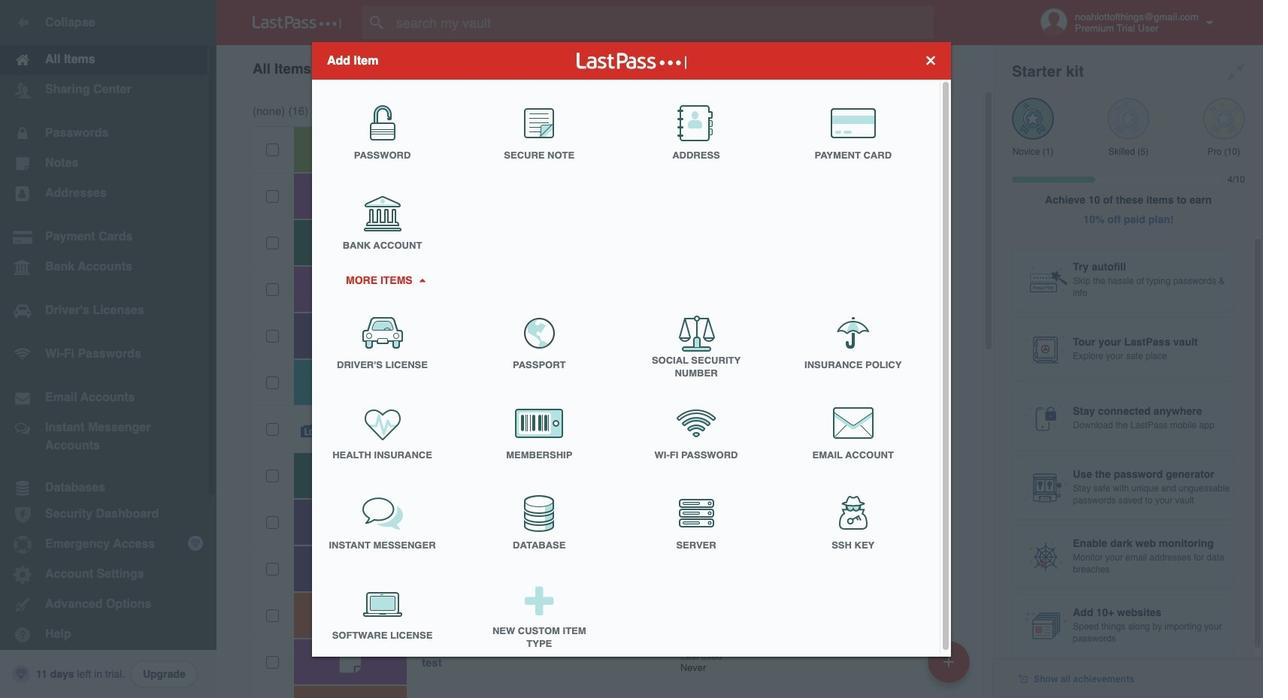 Task type: vqa. For each thing, say whether or not it's contained in the screenshot.
search my vault text field
yes



Task type: describe. For each thing, give the bounding box(es) containing it.
main navigation navigation
[[0, 0, 217, 699]]

new item navigation
[[923, 637, 979, 699]]

Search search field
[[363, 6, 964, 39]]

new item image
[[944, 657, 955, 668]]

search my vault text field
[[363, 6, 964, 39]]



Task type: locate. For each thing, give the bounding box(es) containing it.
dialog
[[312, 42, 952, 662]]

vault options navigation
[[217, 45, 994, 90]]

caret right image
[[417, 278, 427, 282]]

lastpass image
[[253, 16, 342, 29]]



